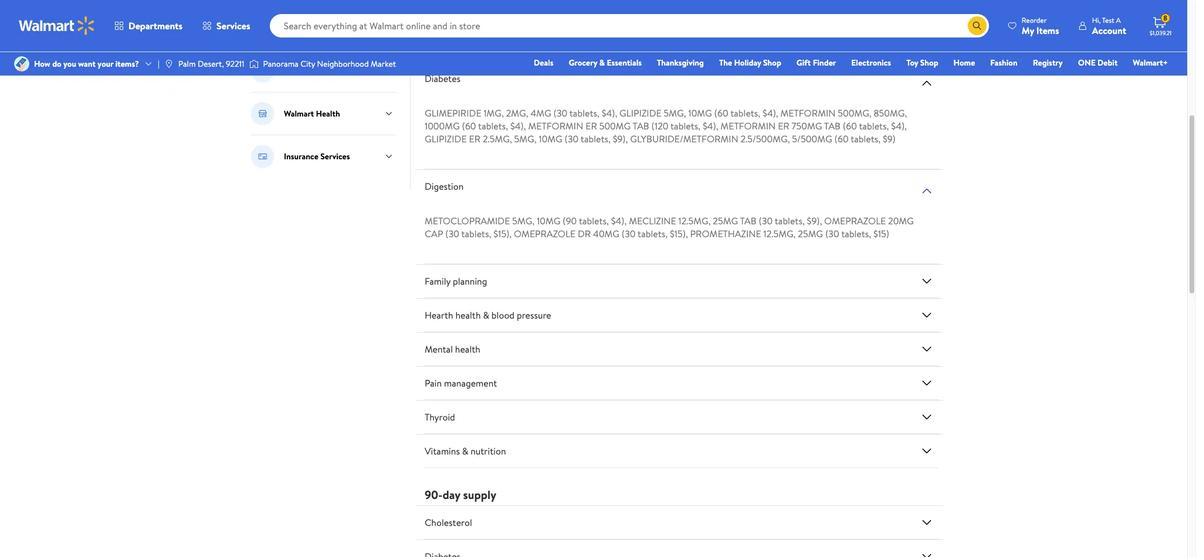 Task type: locate. For each thing, give the bounding box(es) containing it.
0 horizontal spatial  image
[[14, 56, 29, 72]]

items
[[1036, 24, 1059, 37]]

toy shop
[[906, 57, 938, 69]]

0 horizontal spatial glipizide
[[425, 132, 467, 145]]

1 horizontal spatial shop
[[920, 57, 938, 69]]

& left blood
[[483, 309, 489, 322]]

health for hearth
[[455, 309, 481, 322]]

test
[[1102, 15, 1114, 25]]

0 vertical spatial pharmacy
[[324, 6, 359, 18]]

glipizide
[[620, 107, 662, 120], [425, 132, 467, 145]]

1 horizontal spatial 40mg
[[864, 12, 891, 25]]

health right mental
[[455, 343, 480, 356]]

walmart+ link
[[1128, 56, 1173, 69]]

home
[[954, 57, 975, 69]]

omeprazole
[[824, 215, 886, 228], [514, 228, 576, 240]]

reorder my items
[[1022, 15, 1059, 37]]

90-
[[425, 487, 443, 503]]

40mg right dr
[[593, 228, 619, 240]]

electronics
[[851, 57, 891, 69]]

 image
[[164, 59, 174, 69]]

2 horizontal spatial er
[[778, 120, 789, 132]]

1 vertical spatial 40mg
[[593, 228, 619, 240]]

2.5/500mg,
[[741, 132, 790, 145]]

vitamins & nutrition image
[[920, 445, 934, 459]]

glipizide down glimepiride
[[425, 132, 467, 145]]

thyroid image
[[920, 411, 934, 425]]

services up 92211
[[217, 19, 250, 32]]

tab
[[633, 120, 649, 132], [824, 120, 841, 132], [740, 215, 757, 228]]

$15),
[[494, 228, 512, 240], [670, 228, 688, 240]]

500mg,
[[838, 107, 872, 120]]

diabetes image down toy shop
[[920, 76, 934, 90]]

departments
[[128, 19, 182, 32]]

Search search field
[[270, 14, 989, 38]]

5mg, left (90
[[512, 215, 535, 228]]

1 horizontal spatial  image
[[249, 58, 258, 70]]

glyburide/metformin
[[630, 132, 738, 145]]

1000mg
[[425, 120, 460, 132]]

cholesterol image
[[920, 516, 934, 530]]

account
[[1092, 24, 1126, 37]]

0 vertical spatial glipizide
[[620, 107, 662, 120]]

0 vertical spatial diabetes image
[[920, 76, 934, 90]]

2 $15), from the left
[[670, 228, 688, 240]]

omeprazole left dr
[[514, 228, 576, 240]]

glipizide up glyburide/metformin
[[620, 107, 662, 120]]

5mg, down 2mg,
[[514, 132, 537, 145]]

health right hearth
[[455, 309, 481, 322]]

1 horizontal spatial er
[[586, 120, 597, 132]]

metoclopramide 5mg, 10mg (90 tablets, $4), meclizine 12.5mg, 25mg tab (30 tablets, $9), omeprazole 20mg cap (30 tablets, $15), omeprazole dr 40mg (30 tablets, $15), promethazine 12.5mg, 25mg (30 tablets, $15)
[[425, 215, 914, 240]]

shop
[[763, 57, 781, 69], [920, 57, 938, 69]]

0 horizontal spatial services
[[217, 19, 250, 32]]

hi, test a account
[[1092, 15, 1126, 37]]

thyroid
[[425, 411, 455, 424]]

1 horizontal spatial glipizide
[[620, 107, 662, 120]]

items?
[[115, 58, 139, 70]]

toy shop link
[[901, 56, 944, 69]]

er left 750mg
[[778, 120, 789, 132]]

digestion
[[425, 180, 464, 193]]

registry link
[[1028, 56, 1068, 69]]

2mg,
[[506, 107, 528, 120]]

&
[[599, 57, 605, 69], [483, 309, 489, 322], [462, 445, 468, 458]]

1 horizontal spatial $15),
[[670, 228, 688, 240]]

0 vertical spatial &
[[599, 57, 605, 69]]

750mg
[[792, 120, 822, 132]]

hearth
[[425, 309, 453, 322]]

1 horizontal spatial tab
[[740, 215, 757, 228]]

0 vertical spatial services
[[217, 19, 250, 32]]

pet pharmacy
[[284, 28, 333, 40]]

40mg inside fenofibrate 145mg (30 tablets, $9), gemfibrozil 600mg (60 tablets, $9), simvastatin 10mg, 20mg, 40mg (30 tablets, $9)
[[864, 12, 891, 25]]

850mg,
[[874, 107, 907, 120]]

management
[[444, 377, 497, 390]]

holiday
[[734, 57, 761, 69]]

how do you want your items?
[[34, 58, 139, 70]]

1 horizontal spatial metformin
[[721, 120, 776, 132]]

tablets,
[[535, 12, 565, 25], [697, 12, 727, 25], [425, 25, 455, 37], [569, 107, 599, 120], [730, 107, 760, 120], [478, 120, 508, 132], [670, 120, 700, 132], [859, 120, 889, 132], [581, 132, 611, 145], [851, 132, 881, 145], [579, 215, 609, 228], [775, 215, 805, 228], [461, 228, 491, 240], [638, 228, 668, 240], [841, 228, 871, 240]]

 image for panorama
[[249, 58, 258, 70]]

$9), inside "metoclopramide 5mg, 10mg (90 tablets, $4), meclizine 12.5mg, 25mg tab (30 tablets, $9), omeprazole 20mg cap (30 tablets, $15), omeprazole dr 40mg (30 tablets, $15), promethazine 12.5mg, 25mg (30 tablets, $15)"
[[807, 215, 822, 228]]

services button
[[192, 12, 260, 40]]

8
[[1163, 13, 1167, 23]]

do
[[52, 58, 61, 70]]

1 vertical spatial $9)
[[883, 132, 896, 145]]

2 horizontal spatial &
[[599, 57, 605, 69]]

 image right 92211
[[249, 58, 258, 70]]

$9) left 145mg
[[457, 25, 470, 37]]

services right insurance
[[320, 151, 350, 162]]

|
[[158, 58, 159, 70]]

0 vertical spatial 40mg
[[864, 12, 891, 25]]

$4), left meclizine
[[611, 215, 627, 228]]

pain management image
[[920, 377, 934, 391]]

& right grocery
[[599, 57, 605, 69]]

1 vertical spatial pharmacy
[[298, 28, 333, 40]]

2 vertical spatial 10mg
[[537, 215, 560, 228]]

er
[[586, 120, 597, 132], [778, 120, 789, 132], [469, 132, 480, 145]]

& for essentials
[[599, 57, 605, 69]]

walmart health
[[284, 108, 340, 120]]

walmart insurance services image
[[251, 145, 275, 168]]

mental health image
[[920, 342, 934, 357]]

0 vertical spatial health
[[455, 309, 481, 322]]

0 horizontal spatial $9)
[[457, 25, 470, 37]]

1 vertical spatial health
[[455, 343, 480, 356]]

40mg inside "metoclopramide 5mg, 10mg (90 tablets, $4), meclizine 12.5mg, 25mg tab (30 tablets, $9), omeprazole 20mg cap (30 tablets, $15), omeprazole dr 40mg (30 tablets, $15), promethazine 12.5mg, 25mg (30 tablets, $15)"
[[593, 228, 619, 240]]

0 vertical spatial $9)
[[457, 25, 470, 37]]

er left 500mg
[[586, 120, 597, 132]]

2 vertical spatial &
[[462, 445, 468, 458]]

grocery & essentials
[[569, 57, 642, 69]]

cap
[[425, 228, 443, 240]]

$9),
[[568, 12, 583, 25], [729, 12, 744, 25], [613, 132, 628, 145], [807, 215, 822, 228]]

(60
[[681, 12, 695, 25], [714, 107, 728, 120], [462, 120, 476, 132], [843, 120, 857, 132], [834, 132, 849, 145]]

0 horizontal spatial tab
[[633, 120, 649, 132]]

reorder
[[1022, 15, 1047, 25]]

essentials
[[607, 57, 642, 69]]

2 vertical spatial 5mg,
[[512, 215, 535, 228]]

5mg, up glyburide/metformin
[[664, 107, 686, 120]]

1 horizontal spatial $9)
[[883, 132, 896, 145]]

1 vertical spatial &
[[483, 309, 489, 322]]

palm
[[178, 58, 196, 70]]

$9)
[[457, 25, 470, 37], [883, 132, 896, 145]]

Walmart Site-Wide search field
[[270, 14, 989, 38]]

12.5mg, right meclizine
[[678, 215, 711, 228]]

shop right toy
[[920, 57, 938, 69]]

0 horizontal spatial metformin
[[528, 120, 583, 132]]

12.5mg, right promethazine
[[763, 228, 796, 240]]

walmart image
[[19, 16, 95, 35]]

0 horizontal spatial omeprazole
[[514, 228, 576, 240]]

1 vertical spatial diabetes image
[[920, 550, 934, 558]]

pharmacy right order
[[324, 6, 359, 18]]

diabetes image down cholesterol "icon"
[[920, 550, 934, 558]]

health for mental
[[455, 343, 480, 356]]

 image left how
[[14, 56, 29, 72]]

debit
[[1098, 57, 1118, 69]]

0 horizontal spatial shop
[[763, 57, 781, 69]]

pharmacy
[[324, 6, 359, 18], [298, 28, 333, 40]]

services inside "popup button"
[[217, 19, 250, 32]]

1 vertical spatial 5mg,
[[514, 132, 537, 145]]

omeprazole left 20mg in the top right of the page
[[824, 215, 886, 228]]

shop right holiday
[[763, 57, 781, 69]]

services
[[217, 19, 250, 32], [320, 151, 350, 162]]

4mg
[[531, 107, 551, 120]]

pain management
[[425, 377, 497, 390]]

diabetes image
[[920, 76, 934, 90], [920, 550, 934, 558]]

5mg, inside "metoclopramide 5mg, 10mg (90 tablets, $4), meclizine 12.5mg, 25mg tab (30 tablets, $9), omeprazole 20mg cap (30 tablets, $15), omeprazole dr 40mg (30 tablets, $15), promethazine 12.5mg, 25mg (30 tablets, $15)"
[[512, 215, 535, 228]]

walmart+
[[1133, 57, 1168, 69]]

1 vertical spatial services
[[320, 151, 350, 162]]

metformin
[[780, 107, 836, 120], [528, 120, 583, 132], [721, 120, 776, 132]]

1 vertical spatial glipizide
[[425, 132, 467, 145]]

10mg up glyburide/metformin
[[688, 107, 712, 120]]

0 horizontal spatial 40mg
[[593, 228, 619, 240]]

2 horizontal spatial metformin
[[780, 107, 836, 120]]

day
[[443, 487, 460, 503]]

deals link
[[529, 56, 559, 69]]

pharmacy down order
[[298, 28, 333, 40]]

vision center image
[[251, 59, 275, 83]]

& right 'vitamins'
[[462, 445, 468, 458]]

glimepiride 1mg, 2mg, 4mg (30 tablets, $4), glipizide 5mg, 10mg (60 tablets, $4), metformin 500mg, 850mg, 1000mg (60 tablets, $4), metformin er 500mg tab (120 tablets, $4), metformin er 750mg tab (60 tablets, $4), glipizide er 2.5mg, 5mg, 10mg (30 tablets, $9), glyburide/metformin 2.5/500mg, 5/500mg (60 tablets, $9)
[[425, 107, 907, 145]]

meclizine
[[629, 215, 676, 228]]

0 horizontal spatial $15),
[[494, 228, 512, 240]]

gift finder
[[797, 57, 836, 69]]

mental health
[[425, 343, 480, 356]]

10mg down 4mg in the left top of the page
[[539, 132, 562, 145]]

(60 right 600mg
[[681, 12, 695, 25]]

10mg left (90
[[537, 215, 560, 228]]

600mg
[[647, 12, 678, 25]]

tab inside "metoclopramide 5mg, 10mg (90 tablets, $4), meclizine 12.5mg, 25mg tab (30 tablets, $9), omeprazole 20mg cap (30 tablets, $15), omeprazole dr 40mg (30 tablets, $15), promethazine 12.5mg, 25mg (30 tablets, $15)"
[[740, 215, 757, 228]]

1 horizontal spatial &
[[483, 309, 489, 322]]

vision
[[284, 65, 306, 77]]

deals
[[534, 57, 553, 69]]

40mg right 20mg,
[[864, 12, 891, 25]]

0 horizontal spatial &
[[462, 445, 468, 458]]

$15)
[[873, 228, 889, 240]]

 image
[[14, 56, 29, 72], [249, 58, 258, 70]]

er left 2.5mg,
[[469, 132, 480, 145]]

$9) down 850mg,
[[883, 132, 896, 145]]



Task type: describe. For each thing, give the bounding box(es) containing it.
$4), right 500mg, in the right of the page
[[891, 120, 907, 132]]

walmart
[[284, 108, 314, 120]]

1 horizontal spatial omeprazole
[[824, 215, 886, 228]]

$4), down grocery & essentials link
[[602, 107, 617, 120]]

gift
[[797, 57, 811, 69]]

0 vertical spatial 5mg,
[[664, 107, 686, 120]]

2 horizontal spatial tab
[[824, 120, 841, 132]]

thanksgiving
[[657, 57, 704, 69]]

market
[[371, 58, 396, 70]]

0 horizontal spatial 25mg
[[713, 215, 738, 228]]

$4), up 2.5/500mg,
[[763, 107, 778, 120]]

0 vertical spatial 10mg
[[688, 107, 712, 120]]

walmart health image
[[251, 102, 275, 126]]

nutrition
[[471, 445, 506, 458]]

want
[[78, 58, 96, 70]]

one
[[1078, 57, 1096, 69]]

planning
[[453, 275, 487, 288]]

pharmacy inside 'pet pharmacy' link
[[298, 28, 333, 40]]

vitamins
[[425, 445, 460, 458]]

0 horizontal spatial 12.5mg,
[[678, 215, 711, 228]]

a
[[1116, 15, 1121, 25]]

$4), right (120
[[703, 120, 718, 132]]

family
[[425, 275, 451, 288]]

hi,
[[1092, 15, 1101, 25]]

fenofibrate
[[425, 12, 486, 25]]

the
[[719, 57, 732, 69]]

the holiday shop
[[719, 57, 781, 69]]

20mg,
[[834, 12, 862, 25]]

promethazine
[[690, 228, 761, 240]]

1 diabetes image from the top
[[920, 76, 934, 90]]

electronics link
[[846, 56, 896, 69]]

grocery & essentials link
[[563, 56, 647, 69]]

$9), inside glimepiride 1mg, 2mg, 4mg (30 tablets, $4), glipizide 5mg, 10mg (60 tablets, $4), metformin 500mg, 850mg, 1000mg (60 tablets, $4), metformin er 500mg tab (120 tablets, $4), metformin er 750mg tab (60 tablets, $4), glipizide er 2.5mg, 5mg, 10mg (30 tablets, $9), glyburide/metformin 2.5/500mg, 5/500mg (60 tablets, $9)
[[613, 132, 628, 145]]

1 shop from the left
[[763, 57, 781, 69]]

mail
[[284, 6, 299, 18]]

finder
[[813, 57, 836, 69]]

toy
[[906, 57, 918, 69]]

registry
[[1033, 57, 1063, 69]]

145mg
[[488, 12, 517, 25]]

& for nutrition
[[462, 445, 468, 458]]

(60 right 5/500mg
[[843, 120, 857, 132]]

one debit link
[[1073, 56, 1123, 69]]

$9) inside fenofibrate 145mg (30 tablets, $9), gemfibrozil 600mg (60 tablets, $9), simvastatin 10mg, 20mg, 40mg (30 tablets, $9)
[[457, 25, 470, 37]]

pressure
[[517, 309, 551, 322]]

(60 inside fenofibrate 145mg (30 tablets, $9), gemfibrozil 600mg (60 tablets, $9), simvastatin 10mg, 20mg, 40mg (30 tablets, $9)
[[681, 12, 695, 25]]

$9) inside glimepiride 1mg, 2mg, 4mg (30 tablets, $4), glipizide 5mg, 10mg (60 tablets, $4), metformin 500mg, 850mg, 1000mg (60 tablets, $4), metformin er 500mg tab (120 tablets, $4), metformin er 750mg tab (60 tablets, $4), glipizide er 2.5mg, 5mg, 10mg (30 tablets, $9), glyburide/metformin 2.5/500mg, 5/500mg (60 tablets, $9)
[[883, 132, 896, 145]]

departments button
[[104, 12, 192, 40]]

1 horizontal spatial 25mg
[[798, 228, 823, 240]]

$1,039.21
[[1150, 29, 1172, 37]]

0 horizontal spatial er
[[469, 132, 480, 145]]

92211
[[226, 58, 244, 70]]

20mg
[[888, 215, 914, 228]]

my
[[1022, 24, 1034, 37]]

thanksgiving link
[[652, 56, 709, 69]]

center
[[308, 65, 333, 77]]

10mg inside "metoclopramide 5mg, 10mg (90 tablets, $4), meclizine 12.5mg, 25mg tab (30 tablets, $9), omeprazole 20mg cap (30 tablets, $15), omeprazole dr 40mg (30 tablets, $15), promethazine 12.5mg, 25mg (30 tablets, $15)"
[[537, 215, 560, 228]]

mail order pharmacy link
[[284, 5, 359, 18]]

(60 up glyburide/metformin
[[714, 107, 728, 120]]

family planning
[[425, 275, 487, 288]]

vitamins & nutrition
[[425, 445, 506, 458]]

metoclopramide
[[425, 215, 510, 228]]

2 shop from the left
[[920, 57, 938, 69]]

1 $15), from the left
[[494, 228, 512, 240]]

pharmacy inside mail order pharmacy link
[[324, 6, 359, 18]]

fashion link
[[985, 56, 1023, 69]]

gemfibrozil
[[585, 12, 645, 25]]

8 $1,039.21
[[1150, 13, 1172, 37]]

order
[[301, 6, 322, 18]]

digestion image
[[920, 184, 934, 198]]

neighborhood
[[317, 58, 369, 70]]

how
[[34, 58, 50, 70]]

family planning image
[[920, 274, 934, 289]]

1 vertical spatial 10mg
[[539, 132, 562, 145]]

hearth health & blood pressure image
[[920, 308, 934, 323]]

1 horizontal spatial services
[[320, 151, 350, 162]]

palm desert, 92211
[[178, 58, 244, 70]]

1 horizontal spatial 12.5mg,
[[763, 228, 796, 240]]

blood
[[491, 309, 515, 322]]

fenofibrate 145mg (30 tablets, $9), gemfibrozil 600mg (60 tablets, $9), simvastatin 10mg, 20mg, 40mg (30 tablets, $9)
[[425, 12, 907, 37]]

insurance services
[[284, 151, 350, 162]]

insurance
[[284, 151, 318, 162]]

$4), left 4mg in the left top of the page
[[510, 120, 526, 132]]

grocery
[[569, 57, 597, 69]]

90-day supply
[[425, 487, 496, 503]]

5/500mg
[[792, 132, 832, 145]]

glimepiride
[[425, 107, 481, 120]]

mail order pharmacy
[[284, 6, 359, 18]]

$4), inside "metoclopramide 5mg, 10mg (90 tablets, $4), meclizine 12.5mg, 25mg tab (30 tablets, $9), omeprazole 20mg cap (30 tablets, $15), omeprazole dr 40mg (30 tablets, $15), promethazine 12.5mg, 25mg (30 tablets, $15)"
[[611, 215, 627, 228]]

(60 right '1000mg' on the top left of the page
[[462, 120, 476, 132]]

fashion
[[990, 57, 1018, 69]]

search icon image
[[972, 21, 982, 31]]

one debit
[[1078, 57, 1118, 69]]

supply
[[463, 487, 496, 503]]

pet
[[284, 28, 296, 40]]

 image for how
[[14, 56, 29, 72]]

vision center
[[284, 65, 333, 77]]

2 diabetes image from the top
[[920, 550, 934, 558]]

hearth health & blood pressure
[[425, 309, 551, 322]]

cholesterol
[[425, 517, 472, 530]]

simvastatin
[[746, 12, 804, 25]]

pet pharmacy link
[[284, 27, 333, 40]]

city
[[300, 58, 315, 70]]

(60 down 500mg, in the right of the page
[[834, 132, 849, 145]]

mental
[[425, 343, 453, 356]]

(120
[[651, 120, 668, 132]]

(90
[[563, 215, 577, 228]]

500mg
[[599, 120, 631, 132]]



Task type: vqa. For each thing, say whether or not it's contained in the screenshot.
'$26.97'
no



